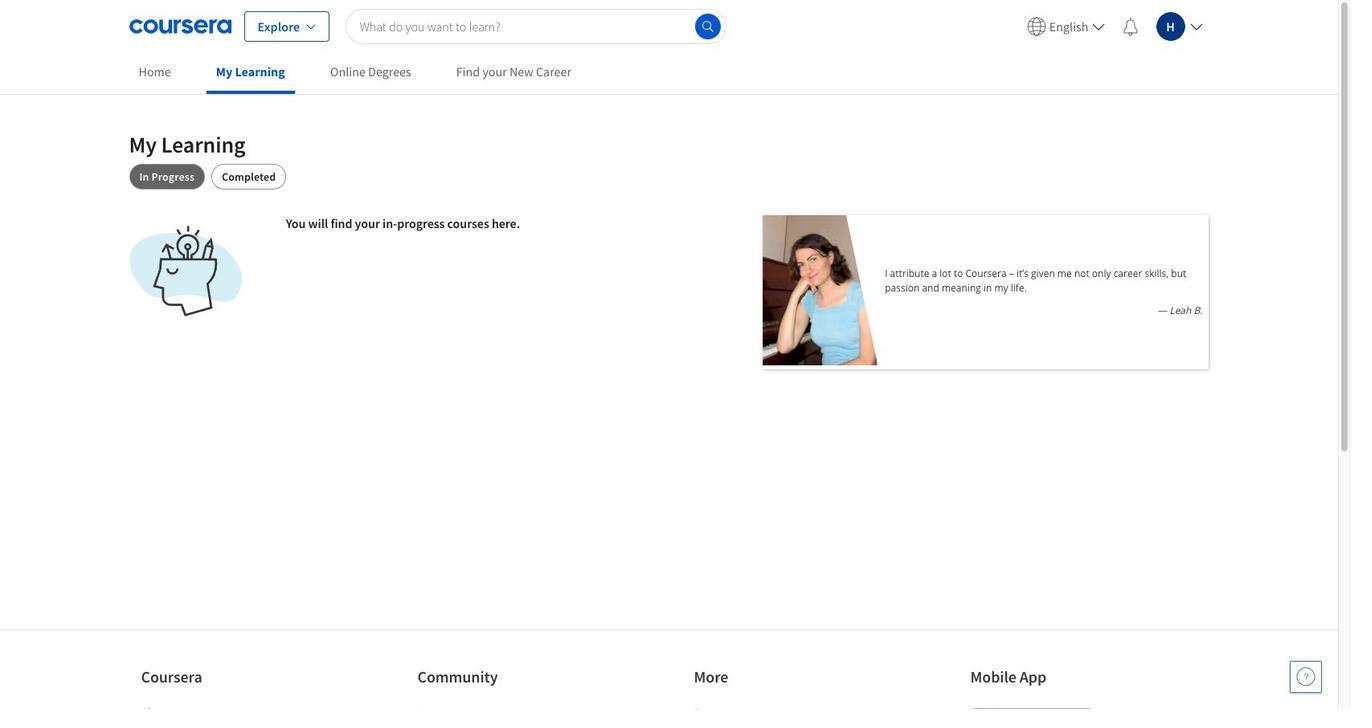 Task type: locate. For each thing, give the bounding box(es) containing it.
2 list item from the left
[[418, 705, 554, 710]]

list item
[[141, 705, 278, 710], [418, 705, 554, 710], [694, 705, 831, 710]]

2 horizontal spatial list item
[[694, 705, 831, 710]]

None search field
[[346, 8, 726, 44]]

coursera image
[[129, 13, 231, 39]]

tab list
[[129, 164, 1209, 190]]

3 list item from the left
[[694, 705, 831, 710]]

help center image
[[1296, 668, 1316, 687]]

1 horizontal spatial list item
[[418, 705, 554, 710]]

0 horizontal spatial list item
[[141, 705, 278, 710]]



Task type: vqa. For each thing, say whether or not it's contained in the screenshot.
3rd list item from the left
yes



Task type: describe. For each thing, give the bounding box(es) containing it.
What do you want to learn? text field
[[346, 8, 726, 44]]

1 list item from the left
[[141, 705, 278, 710]]



